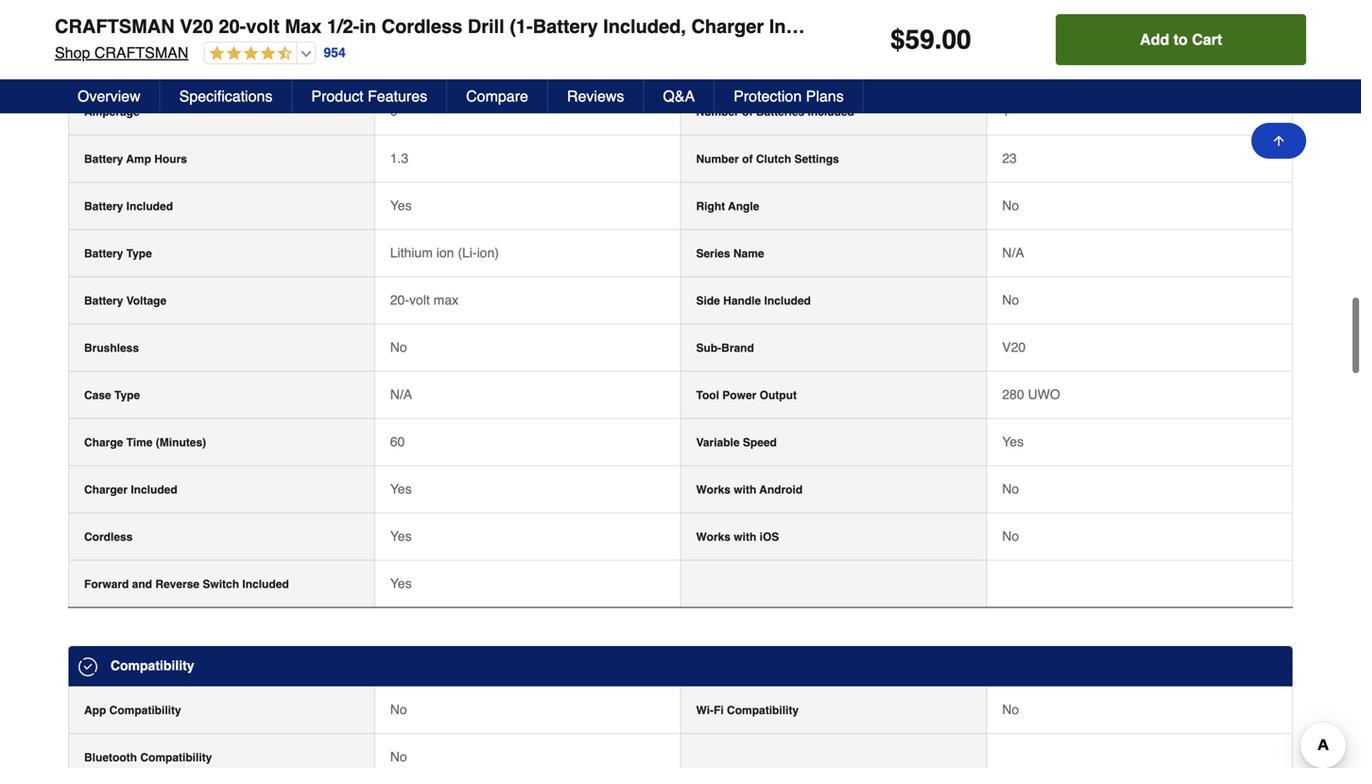 Task type: vqa. For each thing, say whether or not it's contained in the screenshot.


Task type: locate. For each thing, give the bounding box(es) containing it.
speed
[[743, 436, 777, 450]]

included
[[154, 58, 201, 71], [808, 106, 855, 119], [126, 200, 173, 213], [764, 295, 811, 308], [131, 484, 177, 497], [242, 578, 289, 591]]

app
[[84, 704, 106, 717]]

features up shop craftsman
[[107, 14, 162, 29]]

arrow up image
[[1272, 133, 1287, 148]]

time
[[126, 436, 153, 450]]

volt
[[246, 16, 280, 37], [409, 293, 430, 308]]

compatibility up app compatibility
[[111, 659, 194, 674]]

0 horizontal spatial v20
[[180, 16, 213, 37]]

0 horizontal spatial n/a
[[390, 387, 412, 402]]

(li-
[[458, 245, 477, 261]]

lithium ion (li-ion)
[[390, 245, 499, 261]]

variable speed
[[696, 436, 777, 450]]

charger
[[692, 16, 764, 37], [84, 484, 128, 497]]

battery left the voltage
[[84, 295, 123, 308]]

features right product
[[368, 87, 427, 105]]

app compatibility
[[84, 704, 181, 717]]

cordless right "in"
[[382, 16, 463, 37]]

amp
[[126, 153, 151, 166]]

with left the ios
[[734, 531, 757, 544]]

add to cart button
[[1056, 14, 1307, 65]]

1 vertical spatial works
[[696, 531, 731, 544]]

with left android
[[734, 484, 757, 497]]

battery for 1.3
[[84, 153, 123, 166]]

number of clutch settings
[[696, 153, 839, 166]]

2 with from the top
[[734, 531, 757, 544]]

0 vertical spatial v20
[[180, 16, 213, 37]]

0 horizontal spatial cordless
[[84, 531, 133, 544]]

works left the ios
[[696, 531, 731, 544]]

bluetooth compatibility
[[84, 752, 212, 765]]

works
[[696, 484, 731, 497], [696, 531, 731, 544]]

0 horizontal spatial charger
[[84, 484, 128, 497]]

craftsman up overview button
[[94, 44, 188, 61]]

overview button
[[59, 79, 160, 113]]

battery up battery type
[[84, 200, 123, 213]]

1 vertical spatial type
[[114, 389, 140, 402]]

1 vertical spatial charger
[[84, 484, 128, 497]]

clutch
[[756, 153, 791, 166]]

1 vertical spatial features
[[368, 87, 427, 105]]

battery included
[[84, 200, 173, 213]]

59
[[905, 25, 935, 55]]

1 horizontal spatial charger
[[692, 16, 764, 37]]

60
[[390, 435, 405, 450]]

0 vertical spatial with
[[734, 484, 757, 497]]

number
[[696, 106, 739, 119], [696, 153, 739, 166]]

included,
[[603, 16, 686, 37]]

side handle included
[[696, 295, 811, 308]]

cordless up the forward
[[84, 531, 133, 544]]

1 works from the top
[[696, 484, 731, 497]]

craftsman
[[55, 16, 175, 37], [94, 44, 188, 61]]

craftsman v20 20-volt max 1/2-in cordless drill (1-battery included, charger included)
[[55, 16, 853, 37]]

variable
[[696, 436, 740, 450]]

add to cart
[[1140, 31, 1223, 48]]

hours
[[154, 153, 187, 166]]

included down "plans" at the right
[[808, 106, 855, 119]]

volt left max at the left of the page
[[409, 293, 430, 308]]

case
[[84, 389, 111, 402]]

2 number from the top
[[696, 153, 739, 166]]

20-
[[219, 16, 246, 37], [390, 293, 409, 308]]

compatibility up bluetooth compatibility
[[109, 704, 181, 717]]

fi
[[714, 704, 724, 717]]

1 of from the top
[[742, 106, 753, 119]]

included up specifications
[[154, 58, 201, 71]]

20- up 4.5 stars image
[[219, 16, 246, 37]]

no
[[1002, 198, 1019, 213], [1002, 293, 1019, 308], [390, 340, 407, 355], [1002, 482, 1019, 497], [1002, 529, 1019, 544], [390, 702, 407, 717], [1002, 702, 1019, 717], [390, 750, 407, 765]]

type for n/a
[[114, 389, 140, 402]]

brushless
[[84, 342, 139, 355]]

20- left max at the left of the page
[[390, 293, 409, 308]]

1 vertical spatial of
[[742, 153, 753, 166]]

number down protection
[[696, 106, 739, 119]]

1 horizontal spatial cordless
[[382, 16, 463, 37]]

add
[[1140, 31, 1170, 48]]

wi-
[[696, 704, 714, 717]]

1 vertical spatial number
[[696, 153, 739, 166]]

1 horizontal spatial volt
[[409, 293, 430, 308]]

v20 up 280
[[1002, 340, 1026, 355]]

product
[[311, 87, 364, 105]]

type
[[126, 247, 152, 261], [114, 389, 140, 402]]

charger down charge on the bottom left of the page
[[84, 484, 128, 497]]

craftsman up shop craftsman
[[55, 16, 175, 37]]

v20
[[180, 16, 213, 37], [1002, 340, 1026, 355]]

4.5 stars image
[[205, 45, 292, 63]]

type right case at the left bottom of page
[[114, 389, 140, 402]]

1 horizontal spatial features
[[368, 87, 427, 105]]

0 vertical spatial 20-
[[219, 16, 246, 37]]

$ 59 . 00
[[891, 25, 972, 55]]

battery for 20-volt max
[[84, 295, 123, 308]]

of
[[742, 106, 753, 119], [742, 153, 753, 166]]

2 of from the top
[[742, 153, 753, 166]]

works for works with android
[[696, 484, 731, 497]]

battery
[[533, 16, 598, 37], [84, 153, 123, 166], [84, 200, 123, 213], [84, 247, 123, 261], [84, 295, 123, 308]]

type up the voltage
[[126, 247, 152, 261]]

works with ios
[[696, 531, 779, 544]]

1 number from the top
[[696, 106, 739, 119]]

charger up protection
[[692, 16, 764, 37]]

2 works from the top
[[696, 531, 731, 544]]

specifications
[[179, 87, 273, 105]]

forward and reverse switch included
[[84, 578, 289, 591]]

0 horizontal spatial 20-
[[219, 16, 246, 37]]

1 vertical spatial n/a
[[390, 387, 412, 402]]

compatibility
[[111, 659, 194, 674], [109, 704, 181, 717], [727, 704, 799, 717], [140, 752, 212, 765]]

of left 'clutch'
[[742, 153, 753, 166]]

protection plans
[[734, 87, 844, 105]]

with for ios
[[734, 531, 757, 544]]

1 horizontal spatial n/a
[[1002, 245, 1024, 261]]

series name
[[696, 247, 764, 261]]

cordless
[[382, 16, 463, 37], [84, 531, 133, 544]]

0 vertical spatial works
[[696, 484, 731, 497]]

v20 up 4.5 stars image
[[180, 16, 213, 37]]

0 vertical spatial number
[[696, 106, 739, 119]]

reverse
[[155, 578, 200, 591]]

battery up reviews
[[533, 16, 598, 37]]

number up the right on the top of the page
[[696, 153, 739, 166]]

max
[[285, 16, 322, 37]]

yes for right angle
[[390, 198, 412, 213]]

volt up 4.5 stars image
[[246, 16, 280, 37]]

954
[[324, 45, 346, 60]]

battery up battery voltage in the top of the page
[[84, 247, 123, 261]]

1 horizontal spatial 20-
[[390, 293, 409, 308]]

of down protection
[[742, 106, 753, 119]]

included right the handle
[[764, 295, 811, 308]]

0 horizontal spatial features
[[107, 14, 162, 29]]

1 vertical spatial with
[[734, 531, 757, 544]]

settings
[[795, 153, 839, 166]]

1 horizontal spatial v20
[[1002, 340, 1026, 355]]

notes image
[[78, 15, 94, 30]]

1 with from the top
[[734, 484, 757, 497]]

0 vertical spatial of
[[742, 106, 753, 119]]

included right "switch"
[[242, 578, 289, 591]]

wi-fi compatibility
[[696, 704, 799, 717]]

0 vertical spatial type
[[126, 247, 152, 261]]

compare button
[[447, 79, 548, 113]]

tool power output
[[696, 389, 797, 402]]

handle
[[723, 295, 761, 308]]

0 vertical spatial volt
[[246, 16, 280, 37]]

protection
[[734, 87, 802, 105]]

cart
[[1192, 31, 1223, 48]]

works down variable
[[696, 484, 731, 497]]

battery left amp
[[84, 153, 123, 166]]



Task type: describe. For each thing, give the bounding box(es) containing it.
amperage
[[84, 106, 140, 119]]

case type
[[84, 389, 140, 402]]

0 vertical spatial features
[[107, 14, 162, 29]]

accessories
[[84, 58, 151, 71]]

included down amp
[[126, 200, 173, 213]]

00
[[942, 25, 972, 55]]

switch
[[203, 578, 239, 591]]

battery amp hours
[[84, 153, 187, 166]]

brand
[[722, 342, 754, 355]]

number for 1
[[696, 106, 739, 119]]

product features
[[311, 87, 427, 105]]

included)
[[769, 16, 853, 37]]

(minutes)
[[156, 436, 206, 450]]

yes for works with android
[[390, 482, 412, 497]]

specifications button
[[160, 79, 293, 113]]

q&a
[[663, 87, 695, 105]]

.
[[935, 25, 942, 55]]

yes for works with ios
[[390, 529, 412, 544]]

battery for yes
[[84, 200, 123, 213]]

compatibility right 'fi'
[[727, 704, 799, 717]]

0 vertical spatial craftsman
[[55, 16, 175, 37]]

1 vertical spatial v20
[[1002, 340, 1026, 355]]

product features button
[[293, 79, 447, 113]]

1 vertical spatial craftsman
[[94, 44, 188, 61]]

output
[[760, 389, 797, 402]]

sub-brand
[[696, 342, 754, 355]]

ion
[[437, 245, 454, 261]]

number for 23
[[696, 153, 739, 166]]

0 horizontal spatial volt
[[246, 16, 280, 37]]

with for android
[[734, 484, 757, 497]]

ios
[[760, 531, 779, 544]]

right angle
[[696, 200, 760, 213]]

$
[[891, 25, 905, 55]]

battery for lithium ion (li-ion)
[[84, 247, 123, 261]]

max
[[434, 293, 459, 308]]

protection plans button
[[715, 79, 864, 113]]

in
[[360, 16, 376, 37]]

battery type
[[84, 247, 152, 261]]

shop craftsman
[[55, 44, 188, 61]]

20-volt max
[[390, 293, 459, 308]]

works with android
[[696, 484, 803, 497]]

type for lithium ion (li-ion)
[[126, 247, 152, 261]]

0 vertical spatial n/a
[[1002, 245, 1024, 261]]

power
[[723, 389, 757, 402]]

1 vertical spatial volt
[[409, 293, 430, 308]]

q&a button
[[644, 79, 715, 113]]

1 vertical spatial 20-
[[390, 293, 409, 308]]

voltage
[[126, 295, 167, 308]]

1/2-
[[327, 16, 360, 37]]

batteries
[[756, 106, 805, 119]]

of for 1
[[742, 106, 753, 119]]

and
[[132, 578, 152, 591]]

drill
[[468, 16, 505, 37]]

name
[[734, 247, 764, 261]]

android
[[760, 484, 803, 497]]

280 uwo
[[1002, 387, 1060, 402]]

ion)
[[477, 245, 499, 261]]

sub-
[[696, 342, 722, 355]]

reviews button
[[548, 79, 644, 113]]

tool
[[696, 389, 719, 402]]

accessories included
[[84, 58, 201, 71]]

0 vertical spatial charger
[[692, 16, 764, 37]]

uwo
[[1028, 387, 1060, 402]]

angle
[[728, 200, 760, 213]]

included down charge time (minutes)
[[131, 484, 177, 497]]

to
[[1174, 31, 1188, 48]]

bluetooth
[[84, 752, 137, 765]]

right
[[696, 200, 725, 213]]

23
[[1002, 151, 1017, 166]]

side
[[696, 295, 720, 308]]

works for works with ios
[[696, 531, 731, 544]]

battery voltage
[[84, 295, 167, 308]]

plans
[[806, 87, 844, 105]]

1 vertical spatial cordless
[[84, 531, 133, 544]]

charger included
[[84, 484, 177, 497]]

0 vertical spatial cordless
[[382, 16, 463, 37]]

of for 23
[[742, 153, 753, 166]]

number of batteries included
[[696, 106, 855, 119]]

1.3
[[390, 151, 409, 166]]

1
[[1002, 104, 1010, 119]]

280
[[1002, 387, 1024, 402]]

lithium
[[390, 245, 433, 261]]

compatibility down app compatibility
[[140, 752, 212, 765]]

0
[[390, 104, 398, 119]]

compare
[[466, 87, 528, 105]]

forward
[[84, 578, 129, 591]]

features inside button
[[368, 87, 427, 105]]

reviews
[[567, 87, 624, 105]]

overview
[[78, 87, 141, 105]]

charge
[[84, 436, 123, 450]]

shop
[[55, 44, 90, 61]]



